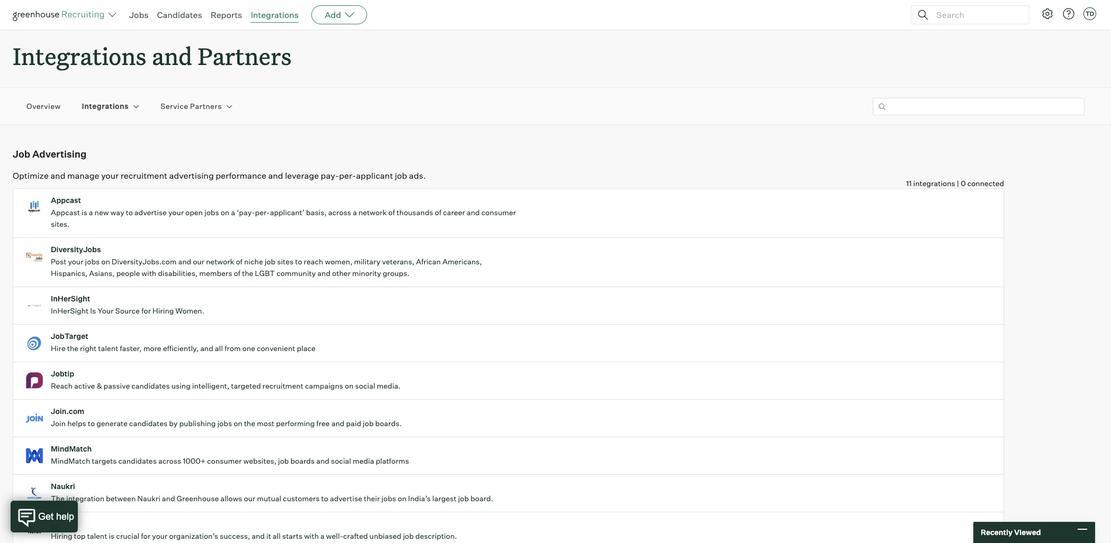 Task type: describe. For each thing, give the bounding box(es) containing it.
jobs inside appcast appcast is a new way to advertise your open jobs on a 'pay-per-applicant' basis, across a network of thousands of career and consumer sites.
[[204, 208, 219, 217]]

jobs
[[129, 10, 149, 20]]

board.
[[470, 495, 493, 504]]

platforms
[[376, 457, 409, 466]]

configure image
[[1041, 7, 1054, 20]]

Search text field
[[934, 7, 1019, 23]]

a inside reevolt hiring top talent is crucial for your organization's success, and it all starts with a well-crafted unbiased job description.
[[320, 532, 325, 541]]

diversityjobs.com
[[112, 257, 177, 266]]

job inside diversityjobs post your jobs on diversityjobs.com and our network of niche job sites to reach women, military veterans, african americans, hispanics, asians, people with disabilities, members of the lgbt community and other minority groups.
[[265, 257, 275, 266]]

to inside appcast appcast is a new way to advertise your open jobs on a 'pay-per-applicant' basis, across a network of thousands of career and consumer sites.
[[126, 208, 133, 217]]

candidates link
[[157, 10, 202, 20]]

place
[[297, 344, 316, 353]]

to inside naukri the integration between naukri and greenhouse allows our mutual customers to advertise their jobs on india's largest job board.
[[321, 495, 328, 504]]

jobtip reach active & passive candidates using intelligent, targeted recruitment campaigns on social media.
[[51, 370, 401, 391]]

1 mindmatch from the top
[[51, 445, 92, 454]]

india's
[[408, 495, 431, 504]]

customers
[[283, 495, 320, 504]]

a left new
[[89, 208, 93, 217]]

military
[[354, 257, 380, 266]]

candidates inside "mindmatch mindmatch targets candidates across 1000+ consumer websites, job boards and social media platforms"
[[118, 457, 157, 466]]

1 horizontal spatial naukri
[[137, 495, 160, 504]]

it
[[266, 532, 271, 541]]

job inside join.com join helps to generate candidates by publishing jobs on the most performing free and paid job boards.
[[363, 420, 374, 429]]

applicant'
[[270, 208, 305, 217]]

source
[[115, 307, 140, 316]]

the inside diversityjobs post your jobs on diversityjobs.com and our network of niche job sites to reach women, military veterans, african americans, hispanics, asians, people with disabilities, members of the lgbt community and other minority groups.
[[242, 269, 253, 278]]

more
[[143, 344, 161, 353]]

is
[[90, 307, 96, 316]]

faster,
[[120, 344, 142, 353]]

0 vertical spatial integrations link
[[251, 10, 299, 20]]

performance
[[216, 171, 266, 181]]

job advertising
[[13, 148, 87, 160]]

recently viewed
[[981, 529, 1041, 538]]

and inside jobtarget hire the right talent faster, more efficiently, and all from one convenient place
[[200, 344, 213, 353]]

11
[[906, 179, 912, 188]]

2 inhersight from the top
[[51, 307, 89, 316]]

and up "disabilities,"
[[178, 257, 191, 266]]

open
[[185, 208, 203, 217]]

unbiased
[[369, 532, 401, 541]]

connected
[[967, 179, 1004, 188]]

advertise inside appcast appcast is a new way to advertise your open jobs on a 'pay-per-applicant' basis, across a network of thousands of career and consumer sites.
[[134, 208, 167, 217]]

0 horizontal spatial naukri
[[51, 483, 75, 492]]

with inside reevolt hiring top talent is crucial for your organization's success, and it all starts with a well-crafted unbiased job description.
[[304, 532, 319, 541]]

career
[[443, 208, 465, 217]]

jobtarget
[[51, 332, 88, 341]]

our inside diversityjobs post your jobs on diversityjobs.com and our network of niche job sites to reach women, military veterans, african americans, hispanics, asians, people with disabilities, members of the lgbt community and other minority groups.
[[193, 257, 204, 266]]

most
[[257, 420, 274, 429]]

reevolt hiring top talent is crucial for your organization's success, and it all starts with a well-crafted unbiased job description.
[[51, 520, 457, 541]]

1000+
[[183, 457, 205, 466]]

intelligent,
[[192, 382, 229, 391]]

organization's
[[169, 532, 218, 541]]

hire
[[51, 344, 66, 353]]

diversityjobs
[[51, 245, 101, 254]]

&
[[97, 382, 102, 391]]

all inside jobtarget hire the right talent faster, more efficiently, and all from one convenient place
[[215, 344, 223, 353]]

service partners
[[160, 102, 222, 111]]

on inside join.com join helps to generate candidates by publishing jobs on the most performing free and paid job boards.
[[234, 420, 242, 429]]

for inside reevolt hiring top talent is crucial for your organization's success, and it all starts with a well-crafted unbiased job description.
[[141, 532, 150, 541]]

and left leverage
[[268, 171, 283, 181]]

social inside "mindmatch mindmatch targets candidates across 1000+ consumer websites, job boards and social media platforms"
[[331, 457, 351, 466]]

reevolt
[[51, 520, 78, 529]]

greenhouse recruiting image
[[13, 8, 108, 21]]

join.com join helps to generate candidates by publishing jobs on the most performing free and paid job boards.
[[51, 407, 402, 429]]

generate
[[96, 420, 128, 429]]

on inside naukri the integration between naukri and greenhouse allows our mutual customers to advertise their jobs on india's largest job board.
[[398, 495, 407, 504]]

td button
[[1081, 5, 1098, 22]]

mindmatch mindmatch targets candidates across 1000+ consumer websites, job boards and social media platforms
[[51, 445, 409, 466]]

optimize
[[13, 171, 49, 181]]

service
[[160, 102, 188, 111]]

0 vertical spatial partners
[[198, 40, 292, 71]]

service partners link
[[160, 101, 222, 112]]

across inside appcast appcast is a new way to advertise your open jobs on a 'pay-per-applicant' basis, across a network of thousands of career and consumer sites.
[[328, 208, 351, 217]]

and down candidates
[[152, 40, 192, 71]]

1 vertical spatial partners
[[190, 102, 222, 111]]

with inside diversityjobs post your jobs on diversityjobs.com and our network of niche job sites to reach women, military veterans, african americans, hispanics, asians, people with disabilities, members of the lgbt community and other minority groups.
[[142, 269, 156, 278]]

integrations and partners
[[13, 40, 292, 71]]

boards.
[[375, 420, 402, 429]]

2 vertical spatial integrations
[[82, 102, 129, 111]]

is inside reevolt hiring top talent is crucial for your organization's success, and it all starts with a well-crafted unbiased job description.
[[109, 532, 115, 541]]

hiring inside inhersight inhersight is your source for hiring women.
[[152, 307, 174, 316]]

1 appcast from the top
[[51, 196, 81, 205]]

and inside "mindmatch mindmatch targets candidates across 1000+ consumer websites, job boards and social media platforms"
[[316, 457, 329, 466]]

using
[[171, 382, 191, 391]]

veterans,
[[382, 257, 414, 266]]

between
[[106, 495, 136, 504]]

job
[[13, 148, 30, 160]]

their
[[364, 495, 380, 504]]

reach
[[51, 382, 73, 391]]

your right manage
[[101, 171, 119, 181]]

top
[[74, 532, 86, 541]]

recently
[[981, 529, 1013, 538]]

targeted
[[231, 382, 261, 391]]

allows
[[220, 495, 242, 504]]

and down reach
[[317, 269, 330, 278]]

efficiently,
[[163, 344, 199, 353]]

free
[[316, 420, 330, 429]]

the
[[51, 495, 65, 504]]

description.
[[415, 532, 457, 541]]

advertise inside naukri the integration between naukri and greenhouse allows our mutual customers to advertise their jobs on india's largest job board.
[[330, 495, 362, 504]]

hispanics,
[[51, 269, 87, 278]]

mutual
[[257, 495, 281, 504]]

'pay-
[[237, 208, 255, 217]]

integration
[[66, 495, 104, 504]]

members
[[199, 269, 232, 278]]

people
[[116, 269, 140, 278]]

job inside naukri the integration between naukri and greenhouse allows our mutual customers to advertise their jobs on india's largest job board.
[[458, 495, 469, 504]]

groups.
[[383, 269, 409, 278]]

consumer inside "mindmatch mindmatch targets candidates across 1000+ consumer websites, job boards and social media platforms"
[[207, 457, 242, 466]]

other
[[332, 269, 351, 278]]

your inside appcast appcast is a new way to advertise your open jobs on a 'pay-per-applicant' basis, across a network of thousands of career and consumer sites.
[[168, 208, 184, 217]]

11 integrations | 0 connected
[[906, 179, 1004, 188]]

minority
[[352, 269, 381, 278]]

hiring inside reevolt hiring top talent is crucial for your organization's success, and it all starts with a well-crafted unbiased job description.
[[51, 532, 72, 541]]

candidates for by
[[129, 420, 168, 429]]

talent inside reevolt hiring top talent is crucial for your organization's success, and it all starts with a well-crafted unbiased job description.
[[87, 532, 107, 541]]

viewed
[[1014, 529, 1041, 538]]

on inside diversityjobs post your jobs on diversityjobs.com and our network of niche job sites to reach women, military veterans, african americans, hispanics, asians, people with disabilities, members of the lgbt community and other minority groups.
[[101, 257, 110, 266]]

your inside reevolt hiring top talent is crucial for your organization's success, and it all starts with a well-crafted unbiased job description.
[[152, 532, 167, 541]]

2 appcast from the top
[[51, 208, 80, 217]]

for inside inhersight inhersight is your source for hiring women.
[[141, 307, 151, 316]]

per- inside appcast appcast is a new way to advertise your open jobs on a 'pay-per-applicant' basis, across a network of thousands of career and consumer sites.
[[255, 208, 270, 217]]

candidates
[[157, 10, 202, 20]]

add button
[[311, 5, 367, 24]]



Task type: locate. For each thing, give the bounding box(es) containing it.
and right career
[[467, 208, 480, 217]]

1 horizontal spatial hiring
[[152, 307, 174, 316]]

disabilities,
[[158, 269, 198, 278]]

recruitment
[[121, 171, 167, 181], [262, 382, 303, 391]]

network up members
[[206, 257, 234, 266]]

1 vertical spatial network
[[206, 257, 234, 266]]

td button
[[1084, 7, 1096, 20]]

of right members
[[234, 269, 240, 278]]

your left open
[[168, 208, 184, 217]]

naukri up 'the'
[[51, 483, 75, 492]]

way
[[110, 208, 124, 217]]

0 vertical spatial advertise
[[134, 208, 167, 217]]

inhersight left is
[[51, 307, 89, 316]]

optimize and manage your recruitment advertising performance and leverage pay-per-applicant job ads.
[[13, 171, 426, 181]]

consumer right career
[[481, 208, 516, 217]]

partners right "service" on the left of the page
[[190, 102, 222, 111]]

0 horizontal spatial recruitment
[[121, 171, 167, 181]]

1 vertical spatial consumer
[[207, 457, 242, 466]]

1 vertical spatial the
[[67, 344, 78, 353]]

your right crucial
[[152, 532, 167, 541]]

appcast appcast is a new way to advertise your open jobs on a 'pay-per-applicant' basis, across a network of thousands of career and consumer sites.
[[51, 196, 516, 229]]

1 for from the top
[[141, 307, 151, 316]]

jobtip
[[51, 370, 74, 379]]

job right unbiased
[[403, 532, 414, 541]]

social left media. in the bottom left of the page
[[355, 382, 375, 391]]

job inside "mindmatch mindmatch targets candidates across 1000+ consumer websites, job boards and social media platforms"
[[278, 457, 289, 466]]

1 vertical spatial inhersight
[[51, 307, 89, 316]]

job inside reevolt hiring top talent is crucial for your organization's success, and it all starts with a well-crafted unbiased job description.
[[403, 532, 414, 541]]

1 horizontal spatial recruitment
[[262, 382, 303, 391]]

reports
[[211, 10, 242, 20]]

and down advertising
[[50, 171, 65, 181]]

hiring
[[152, 307, 174, 316], [51, 532, 72, 541]]

recruitment inside jobtip reach active & passive candidates using intelligent, targeted recruitment campaigns on social media.
[[262, 382, 303, 391]]

largest
[[432, 495, 456, 504]]

job
[[395, 171, 407, 181], [265, 257, 275, 266], [363, 420, 374, 429], [278, 457, 289, 466], [458, 495, 469, 504], [403, 532, 414, 541]]

1 vertical spatial social
[[331, 457, 351, 466]]

0 vertical spatial candidates
[[131, 382, 170, 391]]

1 horizontal spatial advertise
[[330, 495, 362, 504]]

all inside reevolt hiring top talent is crucial for your organization's success, and it all starts with a well-crafted unbiased job description.
[[273, 532, 281, 541]]

jobs inside naukri the integration between naukri and greenhouse allows our mutual customers to advertise their jobs on india's largest job board.
[[382, 495, 396, 504]]

job right paid
[[363, 420, 374, 429]]

sites
[[277, 257, 294, 266]]

1 vertical spatial with
[[304, 532, 319, 541]]

1 vertical spatial per-
[[255, 208, 270, 217]]

convenient
[[257, 344, 295, 353]]

consumer
[[481, 208, 516, 217], [207, 457, 242, 466]]

0 vertical spatial integrations
[[251, 10, 299, 20]]

a left the well-
[[320, 532, 325, 541]]

0 vertical spatial all
[[215, 344, 223, 353]]

your
[[98, 307, 114, 316]]

ads.
[[409, 171, 426, 181]]

candidates inside jobtip reach active & passive candidates using intelligent, targeted recruitment campaigns on social media.
[[131, 382, 170, 391]]

your inside diversityjobs post your jobs on diversityjobs.com and our network of niche job sites to reach women, military veterans, african americans, hispanics, asians, people with disabilities, members of the lgbt community and other minority groups.
[[68, 257, 83, 266]]

1 vertical spatial across
[[158, 457, 181, 466]]

a right the basis,
[[353, 208, 357, 217]]

our right allows
[[244, 495, 255, 504]]

recruitment up way
[[121, 171, 167, 181]]

1 vertical spatial recruitment
[[262, 382, 303, 391]]

0 vertical spatial appcast
[[51, 196, 81, 205]]

applicant
[[356, 171, 393, 181]]

0 vertical spatial talent
[[98, 344, 118, 353]]

partners down reports
[[198, 40, 292, 71]]

on left india's
[[398, 495, 407, 504]]

0 horizontal spatial social
[[331, 457, 351, 466]]

is inside appcast appcast is a new way to advertise your open jobs on a 'pay-per-applicant' basis, across a network of thousands of career and consumer sites.
[[81, 208, 87, 217]]

td
[[1086, 10, 1094, 17]]

1 horizontal spatial network
[[358, 208, 387, 217]]

all
[[215, 344, 223, 353], [273, 532, 281, 541]]

boards
[[290, 457, 315, 466]]

1 vertical spatial all
[[273, 532, 281, 541]]

0 vertical spatial network
[[358, 208, 387, 217]]

1 vertical spatial hiring
[[51, 532, 72, 541]]

recruitment right 'targeted'
[[262, 382, 303, 391]]

and right free
[[331, 420, 344, 429]]

1 horizontal spatial our
[[244, 495, 255, 504]]

inhersight down the hispanics,
[[51, 295, 90, 304]]

with down diversityjobs.com
[[142, 269, 156, 278]]

sites.
[[51, 220, 70, 229]]

per- down performance
[[255, 208, 270, 217]]

all left from
[[215, 344, 223, 353]]

0 vertical spatial our
[[193, 257, 204, 266]]

advertise right way
[[134, 208, 167, 217]]

targets
[[92, 457, 117, 466]]

0 horizontal spatial advertise
[[134, 208, 167, 217]]

social left media
[[331, 457, 351, 466]]

0 vertical spatial mindmatch
[[51, 445, 92, 454]]

partners
[[198, 40, 292, 71], [190, 102, 222, 111]]

success,
[[220, 532, 250, 541]]

job left boards
[[278, 457, 289, 466]]

network inside appcast appcast is a new way to advertise your open jobs on a 'pay-per-applicant' basis, across a network of thousands of career and consumer sites.
[[358, 208, 387, 217]]

1 horizontal spatial integrations link
[[251, 10, 299, 20]]

niche
[[244, 257, 263, 266]]

|
[[957, 179, 959, 188]]

is
[[81, 208, 87, 217], [109, 532, 115, 541]]

publishing
[[179, 420, 216, 429]]

network down 'applicant'
[[358, 208, 387, 217]]

join.com
[[51, 407, 84, 416]]

0 horizontal spatial is
[[81, 208, 87, 217]]

the inside join.com join helps to generate candidates by publishing jobs on the most performing free and paid job boards.
[[244, 420, 255, 429]]

african
[[416, 257, 441, 266]]

overview link
[[26, 101, 61, 112]]

2 mindmatch from the top
[[51, 457, 90, 466]]

jobs inside diversityjobs post your jobs on diversityjobs.com and our network of niche job sites to reach women, military veterans, african americans, hispanics, asians, people with disabilities, members of the lgbt community and other minority groups.
[[85, 257, 100, 266]]

is left new
[[81, 208, 87, 217]]

1 vertical spatial integrations
[[13, 40, 146, 71]]

0 vertical spatial across
[[328, 208, 351, 217]]

job left ads.
[[395, 171, 407, 181]]

naukri right "between"
[[137, 495, 160, 504]]

on left 'pay-
[[221, 208, 229, 217]]

jobtarget hire the right talent faster, more efficiently, and all from one convenient place
[[51, 332, 316, 353]]

a left 'pay-
[[231, 208, 235, 217]]

network inside diversityjobs post your jobs on diversityjobs.com and our network of niche job sites to reach women, military veterans, african americans, hispanics, asians, people with disabilities, members of the lgbt community and other minority groups.
[[206, 257, 234, 266]]

to inside join.com join helps to generate candidates by publishing jobs on the most performing free and paid job boards.
[[88, 420, 95, 429]]

our up members
[[193, 257, 204, 266]]

1 vertical spatial talent
[[87, 532, 107, 541]]

the down niche
[[242, 269, 253, 278]]

0 horizontal spatial hiring
[[51, 532, 72, 541]]

post
[[51, 257, 66, 266]]

one
[[242, 344, 255, 353]]

0 horizontal spatial integrations link
[[82, 101, 129, 112]]

1 vertical spatial mindmatch
[[51, 457, 90, 466]]

pay-
[[321, 171, 339, 181]]

1 inhersight from the top
[[51, 295, 90, 304]]

on inside jobtip reach active & passive candidates using intelligent, targeted recruitment campaigns on social media.
[[345, 382, 354, 391]]

campaigns
[[305, 382, 343, 391]]

to right helps
[[88, 420, 95, 429]]

to inside diversityjobs post your jobs on diversityjobs.com and our network of niche job sites to reach women, military veterans, african americans, hispanics, asians, people with disabilities, members of the lgbt community and other minority groups.
[[295, 257, 302, 266]]

appcast
[[51, 196, 81, 205], [51, 208, 80, 217]]

0 vertical spatial naukri
[[51, 483, 75, 492]]

0 vertical spatial recruitment
[[121, 171, 167, 181]]

on inside appcast appcast is a new way to advertise your open jobs on a 'pay-per-applicant' basis, across a network of thousands of career and consumer sites.
[[221, 208, 229, 217]]

of left the thousands
[[388, 208, 395, 217]]

0 vertical spatial per-
[[339, 171, 356, 181]]

2 for from the top
[[141, 532, 150, 541]]

hiring down reevolt
[[51, 532, 72, 541]]

0 vertical spatial the
[[242, 269, 253, 278]]

1 horizontal spatial consumer
[[481, 208, 516, 217]]

job left the board.
[[458, 495, 469, 504]]

asians,
[[89, 269, 115, 278]]

and inside naukri the integration between naukri and greenhouse allows our mutual customers to advertise their jobs on india's largest job board.
[[162, 495, 175, 504]]

consumer right "1000+"
[[207, 457, 242, 466]]

lgbt
[[255, 269, 275, 278]]

with right starts
[[304, 532, 319, 541]]

and inside reevolt hiring top talent is crucial for your organization's success, and it all starts with a well-crafted unbiased job description.
[[252, 532, 265, 541]]

1 vertical spatial naukri
[[137, 495, 160, 504]]

0 horizontal spatial network
[[206, 257, 234, 266]]

0 horizontal spatial with
[[142, 269, 156, 278]]

0 vertical spatial for
[[141, 307, 151, 316]]

social inside jobtip reach active & passive candidates using intelligent, targeted recruitment campaigns on social media.
[[355, 382, 375, 391]]

americans,
[[442, 257, 482, 266]]

jobs inside join.com join helps to generate candidates by publishing jobs on the most performing free and paid job boards.
[[217, 420, 232, 429]]

mindmatch
[[51, 445, 92, 454], [51, 457, 90, 466]]

mindmatch down helps
[[51, 445, 92, 454]]

new
[[95, 208, 109, 217]]

2 vertical spatial candidates
[[118, 457, 157, 466]]

media
[[353, 457, 374, 466]]

the left most
[[244, 420, 255, 429]]

across left "1000+"
[[158, 457, 181, 466]]

and left the it
[[252, 532, 265, 541]]

to up community in the left of the page
[[295, 257, 302, 266]]

0 horizontal spatial consumer
[[207, 457, 242, 466]]

candidates
[[131, 382, 170, 391], [129, 420, 168, 429], [118, 457, 157, 466]]

1 vertical spatial candidates
[[129, 420, 168, 429]]

0 horizontal spatial all
[[215, 344, 223, 353]]

2 vertical spatial the
[[244, 420, 255, 429]]

1 vertical spatial is
[[109, 532, 115, 541]]

mindmatch left the targets
[[51, 457, 90, 466]]

jobs right publishing
[[217, 420, 232, 429]]

our inside naukri the integration between naukri and greenhouse allows our mutual customers to advertise their jobs on india's largest job board.
[[244, 495, 255, 504]]

women.
[[175, 307, 204, 316]]

network
[[358, 208, 387, 217], [206, 257, 234, 266]]

all right the it
[[273, 532, 281, 541]]

advertise
[[134, 208, 167, 217], [330, 495, 362, 504]]

talent inside jobtarget hire the right talent faster, more efficiently, and all from one convenient place
[[98, 344, 118, 353]]

talent right 'right'
[[98, 344, 118, 353]]

thousands
[[397, 208, 433, 217]]

the down the jobtarget
[[67, 344, 78, 353]]

jobs up asians,
[[85, 257, 100, 266]]

and left from
[[200, 344, 213, 353]]

for right crucial
[[141, 532, 150, 541]]

0 vertical spatial consumer
[[481, 208, 516, 217]]

advertising
[[169, 171, 214, 181]]

the inside jobtarget hire the right talent faster, more efficiently, and all from one convenient place
[[67, 344, 78, 353]]

candidates right the targets
[[118, 457, 157, 466]]

job up lgbt on the left
[[265, 257, 275, 266]]

across inside "mindmatch mindmatch targets candidates across 1000+ consumer websites, job boards and social media platforms"
[[158, 457, 181, 466]]

0 vertical spatial with
[[142, 269, 156, 278]]

for right source
[[141, 307, 151, 316]]

0 vertical spatial inhersight
[[51, 295, 90, 304]]

of left niche
[[236, 257, 243, 266]]

on left most
[[234, 420, 242, 429]]

jobs right their
[[382, 495, 396, 504]]

your down diversityjobs
[[68, 257, 83, 266]]

None text field
[[873, 98, 1085, 115]]

diversityjobs post your jobs on diversityjobs.com and our network of niche job sites to reach women, military veterans, african americans, hispanics, asians, people with disabilities, members of the lgbt community and other minority groups.
[[51, 245, 482, 278]]

greenhouse
[[177, 495, 219, 504]]

candidates inside join.com join helps to generate candidates by publishing jobs on the most performing free and paid job boards.
[[129, 420, 168, 429]]

and right boards
[[316, 457, 329, 466]]

performing
[[276, 420, 315, 429]]

of
[[388, 208, 395, 217], [435, 208, 441, 217], [236, 257, 243, 266], [234, 269, 240, 278]]

0 horizontal spatial across
[[158, 457, 181, 466]]

talent
[[98, 344, 118, 353], [87, 532, 107, 541]]

social
[[355, 382, 375, 391], [331, 457, 351, 466]]

candidates left by
[[129, 420, 168, 429]]

candidates left the using
[[131, 382, 170, 391]]

media.
[[377, 382, 401, 391]]

1 horizontal spatial social
[[355, 382, 375, 391]]

1 vertical spatial advertise
[[330, 495, 362, 504]]

leverage
[[285, 171, 319, 181]]

and inside join.com join helps to generate candidates by publishing jobs on the most performing free and paid job boards.
[[331, 420, 344, 429]]

talent right top at the bottom left
[[87, 532, 107, 541]]

0 horizontal spatial our
[[193, 257, 204, 266]]

advertise left their
[[330, 495, 362, 504]]

community
[[277, 269, 316, 278]]

naukri the integration between naukri and greenhouse allows our mutual customers to advertise their jobs on india's largest job board.
[[51, 483, 493, 504]]

starts
[[282, 532, 302, 541]]

of left career
[[435, 208, 441, 217]]

across right the basis,
[[328, 208, 351, 217]]

advertising
[[32, 148, 87, 160]]

1 horizontal spatial per-
[[339, 171, 356, 181]]

consumer inside appcast appcast is a new way to advertise your open jobs on a 'pay-per-applicant' basis, across a network of thousands of career and consumer sites.
[[481, 208, 516, 217]]

integrations link
[[251, 10, 299, 20], [82, 101, 129, 112]]

and inside appcast appcast is a new way to advertise your open jobs on a 'pay-per-applicant' basis, across a network of thousands of career and consumer sites.
[[467, 208, 480, 217]]

0 vertical spatial social
[[355, 382, 375, 391]]

and left the greenhouse
[[162, 495, 175, 504]]

on right campaigns
[[345, 382, 354, 391]]

per- right leverage
[[339, 171, 356, 181]]

1 horizontal spatial across
[[328, 208, 351, 217]]

to right 'customers'
[[321, 495, 328, 504]]

to right way
[[126, 208, 133, 217]]

right
[[80, 344, 97, 353]]

0 vertical spatial hiring
[[152, 307, 174, 316]]

0 vertical spatial is
[[81, 208, 87, 217]]

on up asians,
[[101, 257, 110, 266]]

jobs right open
[[204, 208, 219, 217]]

1 vertical spatial appcast
[[51, 208, 80, 217]]

is left crucial
[[109, 532, 115, 541]]

1 horizontal spatial with
[[304, 532, 319, 541]]

1 vertical spatial our
[[244, 495, 255, 504]]

0 horizontal spatial per-
[[255, 208, 270, 217]]

1 horizontal spatial is
[[109, 532, 115, 541]]

1 vertical spatial integrations link
[[82, 101, 129, 112]]

1 horizontal spatial all
[[273, 532, 281, 541]]

1 vertical spatial for
[[141, 532, 150, 541]]

well-
[[326, 532, 343, 541]]

candidates for using
[[131, 382, 170, 391]]

hiring left women.
[[152, 307, 174, 316]]

helps
[[67, 420, 86, 429]]

0
[[961, 179, 966, 188]]



Task type: vqa. For each thing, say whether or not it's contained in the screenshot.
media
yes



